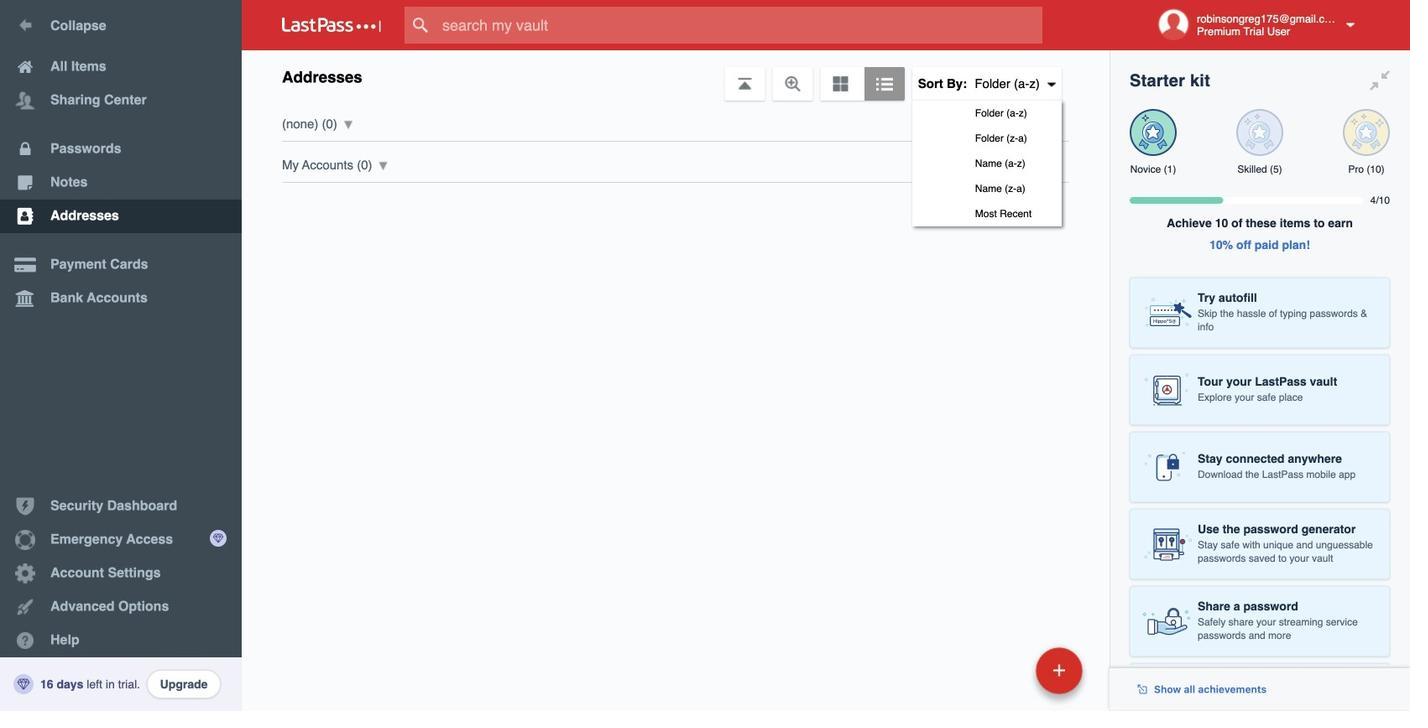 Task type: describe. For each thing, give the bounding box(es) containing it.
Search search field
[[405, 7, 1075, 44]]

vault options navigation
[[242, 50, 1110, 227]]

new item element
[[920, 647, 1089, 695]]



Task type: locate. For each thing, give the bounding box(es) containing it.
lastpass image
[[282, 18, 381, 33]]

search my vault text field
[[405, 7, 1075, 44]]

new item navigation
[[920, 643, 1093, 712]]

main navigation navigation
[[0, 0, 242, 712]]



